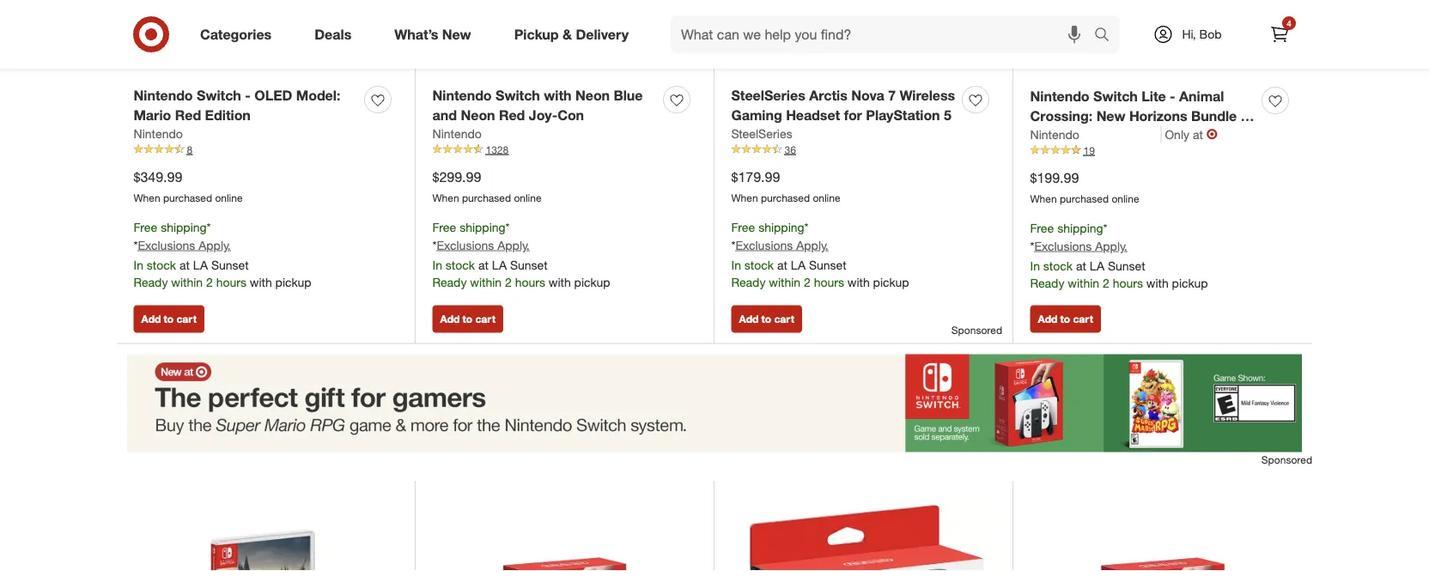 Task type: vqa. For each thing, say whether or not it's contained in the screenshot.
apple link
no



Task type: locate. For each thing, give the bounding box(es) containing it.
$199.99 when purchased online
[[1031, 169, 1140, 205]]

nintendo switch - oled model: mario red edition link
[[134, 86, 358, 125]]

within for $299.99
[[470, 275, 502, 290]]

sunset for $299.99
[[510, 258, 548, 273]]

nintendo link
[[134, 125, 183, 142], [433, 125, 482, 142], [1031, 126, 1162, 143]]

add for $349.99
[[141, 313, 161, 326]]

4
[[1287, 18, 1292, 28]]

purchased inside $349.99 when purchased online
[[163, 191, 212, 204]]

8
[[187, 143, 193, 156]]

switch up the joy-
[[496, 87, 540, 104]]

purchased inside $179.99 when purchased online
[[761, 191, 810, 204]]

online inside $349.99 when purchased online
[[215, 191, 243, 204]]

apply. down $349.99 when purchased online
[[199, 237, 231, 252]]

stock for $349.99
[[147, 258, 176, 273]]

stock down $179.99 when purchased online at top
[[745, 258, 774, 273]]

when inside $199.99 when purchased online
[[1031, 192, 1057, 205]]

edition inside nintendo switch - oled model: mario red edition
[[205, 107, 251, 123]]

switch inside nintendo switch lite - animal crossing: new horizons bundle - isabelle's aloha edition
[[1094, 88, 1138, 105]]

la down "$299.99 when purchased online"
[[492, 258, 507, 273]]

- inside nintendo switch - oled model: mario red edition
[[245, 87, 251, 104]]

purchased inside "$299.99 when purchased online"
[[462, 191, 511, 204]]

free for $199.99
[[1031, 220, 1054, 235]]

cart for $349.99
[[177, 313, 197, 326]]

la down $349.99 when purchased online
[[193, 258, 208, 273]]

- left the 'oled'
[[245, 87, 251, 104]]

at down $199.99 when purchased online
[[1077, 259, 1087, 274]]

search button
[[1087, 15, 1128, 57]]

steelseries down gaming
[[732, 126, 793, 141]]

*
[[207, 219, 211, 234], [506, 219, 510, 234], [805, 219, 809, 234], [1104, 220, 1108, 235], [134, 237, 138, 252], [433, 237, 437, 252], [732, 237, 736, 252], [1031, 238, 1035, 253]]

nintendo inside nintendo switch with neon blue and neon red joy-con
[[433, 87, 492, 104]]

edition up the '8' link
[[205, 107, 251, 123]]

stock
[[147, 258, 176, 273], [446, 258, 475, 273], [745, 258, 774, 273], [1044, 259, 1073, 274]]

shipping
[[161, 219, 207, 234], [460, 219, 506, 234], [759, 219, 805, 234], [1058, 220, 1104, 235]]

red inside nintendo switch - oled model: mario red edition
[[175, 107, 201, 123]]

nintendo switch - oled model with white joy-con image
[[433, 498, 697, 571], [433, 498, 697, 571]]

2 steelseries from the top
[[732, 126, 793, 141]]

1 to from the left
[[164, 313, 174, 326]]

1 horizontal spatial red
[[499, 107, 525, 123]]

online down 19 link
[[1112, 192, 1140, 205]]

1 horizontal spatial neon
[[576, 87, 610, 104]]

nintendo down mario
[[134, 126, 183, 141]]

purchased down "$299.99"
[[462, 191, 511, 204]]

when for $299.99
[[433, 191, 459, 204]]

4 link
[[1261, 15, 1299, 53]]

apply. for $299.99
[[498, 237, 530, 252]]

free shipping * * exclusions apply. in stock at  la sunset ready within 2 hours with pickup
[[134, 219, 312, 290], [433, 219, 611, 290], [732, 219, 910, 290], [1031, 220, 1209, 291]]

la down $179.99 when purchased online at top
[[791, 258, 806, 273]]

4 cart from the left
[[1074, 313, 1094, 326]]

0 horizontal spatial nintendo link
[[134, 125, 183, 142]]

blue
[[614, 87, 643, 104]]

1 vertical spatial edition
[[1137, 127, 1183, 144]]

pickup & delivery
[[514, 26, 629, 43]]

nintendo
[[134, 87, 193, 104], [433, 87, 492, 104], [1031, 88, 1090, 105], [134, 126, 183, 141], [433, 126, 482, 141], [1031, 127, 1080, 142]]

0 horizontal spatial new
[[442, 26, 471, 43]]

online inside "$299.99 when purchased online"
[[514, 191, 542, 204]]

purchased for $349.99
[[163, 191, 212, 204]]

hours
[[216, 275, 247, 290], [515, 275, 546, 290], [814, 275, 845, 290], [1113, 276, 1144, 291]]

purchased down $179.99
[[761, 191, 810, 204]]

$349.99 when purchased online
[[134, 169, 243, 204]]

when for $179.99
[[732, 191, 758, 204]]

0 horizontal spatial sponsored
[[952, 324, 1003, 337]]

1 steelseries from the top
[[732, 87, 806, 104]]

steelseries up gaming
[[732, 87, 806, 104]]

nintendo switch - oled model with neon red & neon blue joy-con image
[[1031, 498, 1296, 571], [1031, 498, 1296, 571]]

1 horizontal spatial switch
[[496, 87, 540, 104]]

when for $349.99
[[134, 191, 160, 204]]

la for $349.99
[[193, 258, 208, 273]]

pickup
[[275, 275, 312, 290], [574, 275, 611, 290], [873, 275, 910, 290], [1172, 276, 1209, 291]]

add for $299.99
[[440, 313, 460, 326]]

0 vertical spatial edition
[[205, 107, 251, 123]]

nintendo link up 19
[[1031, 126, 1162, 143]]

nintendo switch - oled model: mario red edition
[[134, 87, 341, 123]]

4 add to cart button from the left
[[1031, 306, 1101, 333]]

2 add from the left
[[440, 313, 460, 326]]

- right lite
[[1170, 88, 1176, 105]]

1 vertical spatial steelseries
[[732, 126, 793, 141]]

oled
[[255, 87, 292, 104]]

purchased for $299.99
[[462, 191, 511, 204]]

$299.99 when purchased online
[[433, 169, 542, 204]]

nintendo switch with neon blue and neon red joy-con link
[[433, 86, 657, 125]]

0 horizontal spatial neon
[[461, 107, 495, 123]]

nintendo up mario
[[134, 87, 193, 104]]

new
[[442, 26, 471, 43], [1097, 108, 1126, 124]]

1 vertical spatial neon
[[461, 107, 495, 123]]

at inside only at ¬
[[1193, 127, 1204, 142]]

steelseries inside steelseries arctis nova 7 wireless gaming headset for playstation 5
[[732, 87, 806, 104]]

with
[[544, 87, 572, 104], [250, 275, 272, 290], [549, 275, 571, 290], [848, 275, 870, 290], [1147, 276, 1169, 291]]

neon up con
[[576, 87, 610, 104]]

shipping down "$299.99 when purchased online"
[[460, 219, 506, 234]]

nintendo switch with neon blue and neon red joy-con
[[433, 87, 643, 123]]

aloha
[[1096, 127, 1133, 144]]

nintendo switch with neon blue and neon red joy-con image
[[433, 0, 697, 76], [433, 0, 697, 76]]

at
[[1193, 127, 1204, 142], [180, 258, 190, 273], [479, 258, 489, 273], [778, 258, 788, 273], [1077, 259, 1087, 274]]

new up aloha
[[1097, 108, 1126, 124]]

cart for $179.99
[[775, 313, 795, 326]]

3 cart from the left
[[775, 313, 795, 326]]

3 add from the left
[[739, 313, 759, 326]]

shipping down $199.99 when purchased online
[[1058, 220, 1104, 235]]

1 horizontal spatial sponsored
[[1262, 453, 1313, 466]]

online inside $199.99 when purchased online
[[1112, 192, 1140, 205]]

purchased for $179.99
[[761, 191, 810, 204]]

stock down $349.99 when purchased online
[[147, 258, 176, 273]]

1 add from the left
[[141, 313, 161, 326]]

advertisement region
[[117, 355, 1313, 453]]

exclusions for $349.99
[[138, 237, 195, 252]]

2 add to cart button from the left
[[433, 306, 503, 333]]

nintendo inside nintendo switch - oled model: mario red edition
[[134, 87, 193, 104]]

free
[[134, 219, 157, 234], [433, 219, 456, 234], [732, 219, 755, 234], [1031, 220, 1054, 235]]

online down 36 link
[[813, 191, 841, 204]]

apply. for $349.99
[[199, 237, 231, 252]]

edition down horizons
[[1137, 127, 1183, 144]]

ready for $199.99
[[1031, 276, 1065, 291]]

$299.99
[[433, 169, 481, 185]]

exclusions down $199.99 when purchased online
[[1035, 238, 1092, 253]]

in for $199.99
[[1031, 259, 1040, 274]]

free down $179.99
[[732, 219, 755, 234]]

switch left lite
[[1094, 88, 1138, 105]]

&
[[563, 26, 572, 43]]

0 horizontal spatial red
[[175, 107, 201, 123]]

when inside $349.99 when purchased online
[[134, 191, 160, 204]]

nintendo link for and
[[433, 125, 482, 142]]

sponsored
[[952, 324, 1003, 337], [1262, 453, 1313, 466]]

at left ¬
[[1193, 127, 1204, 142]]

in
[[134, 258, 143, 273], [433, 258, 442, 273], [732, 258, 741, 273], [1031, 259, 1040, 274]]

shipping down $349.99 when purchased online
[[161, 219, 207, 234]]

online down the '8' link
[[215, 191, 243, 204]]

when
[[134, 191, 160, 204], [433, 191, 459, 204], [732, 191, 758, 204], [1031, 192, 1057, 205]]

purchased inside $199.99 when purchased online
[[1060, 192, 1109, 205]]

wireless
[[900, 87, 956, 104]]

free down the $349.99
[[134, 219, 157, 234]]

apply.
[[199, 237, 231, 252], [498, 237, 530, 252], [797, 237, 829, 252], [1096, 238, 1128, 253]]

0 vertical spatial new
[[442, 26, 471, 43]]

at down $349.99 when purchased online
[[180, 258, 190, 273]]

with for nintendo switch - oled model: mario red edition
[[250, 275, 272, 290]]

ready for $349.99
[[134, 275, 168, 290]]

edition inside nintendo switch lite - animal crossing: new horizons bundle - isabelle's aloha edition
[[1137, 127, 1183, 144]]

2 red from the left
[[499, 107, 525, 123]]

nintendo switch pro controller image
[[732, 498, 996, 571], [732, 498, 996, 571]]

switch inside nintendo switch with neon blue and neon red joy-con
[[496, 87, 540, 104]]

nintendo switch - oled model: mario red edition image
[[134, 0, 398, 76], [134, 0, 398, 76]]

1 cart from the left
[[177, 313, 197, 326]]

switch for edition
[[197, 87, 241, 104]]

isabelle's
[[1031, 127, 1092, 144]]

headset
[[786, 107, 840, 123]]

online for $179.99
[[813, 191, 841, 204]]

2 cart from the left
[[476, 313, 496, 326]]

nintendo for the nintendo link for and
[[433, 126, 482, 141]]

la
[[193, 258, 208, 273], [492, 258, 507, 273], [791, 258, 806, 273], [1090, 259, 1105, 274]]

steelseries
[[732, 87, 806, 104], [732, 126, 793, 141]]

exclusions
[[138, 237, 195, 252], [437, 237, 494, 252], [736, 237, 793, 252], [1035, 238, 1092, 253]]

when down the $349.99
[[134, 191, 160, 204]]

playstation
[[866, 107, 940, 123]]

animal
[[1180, 88, 1225, 105]]

cart
[[177, 313, 197, 326], [476, 313, 496, 326], [775, 313, 795, 326], [1074, 313, 1094, 326]]

1 red from the left
[[175, 107, 201, 123]]

red left the joy-
[[499, 107, 525, 123]]

steelseries for steelseries
[[732, 126, 793, 141]]

in for $349.99
[[134, 258, 143, 273]]

1 horizontal spatial nintendo link
[[433, 125, 482, 142]]

free down "$299.99"
[[433, 219, 456, 234]]

online
[[215, 191, 243, 204], [514, 191, 542, 204], [813, 191, 841, 204], [1112, 192, 1140, 205]]

0 horizontal spatial -
[[245, 87, 251, 104]]

what's new
[[395, 26, 471, 43]]

categories
[[200, 26, 272, 43]]

when inside "$299.99 when purchased online"
[[433, 191, 459, 204]]

neon right and
[[461, 107, 495, 123]]

when inside $179.99 when purchased online
[[732, 191, 758, 204]]

sunset for $349.99
[[211, 258, 249, 273]]

nintendo down crossing:
[[1031, 127, 1080, 142]]

switch
[[197, 87, 241, 104], [496, 87, 540, 104], [1094, 88, 1138, 105]]

36 link
[[732, 142, 996, 157]]

3 to from the left
[[762, 313, 772, 326]]

- right bundle
[[1241, 108, 1247, 124]]

add to cart for $179.99
[[739, 313, 795, 326]]

2
[[206, 275, 213, 290], [505, 275, 512, 290], [804, 275, 811, 290], [1103, 276, 1110, 291]]

2 for $349.99
[[206, 275, 213, 290]]

* down $349.99 when purchased online
[[207, 219, 211, 234]]

1 horizontal spatial new
[[1097, 108, 1126, 124]]

3 add to cart from the left
[[739, 313, 795, 326]]

model:
[[296, 87, 341, 104]]

* down $179.99 when purchased online at top
[[805, 219, 809, 234]]

4 to from the left
[[1061, 313, 1071, 326]]

add to cart button for $179.99
[[732, 306, 802, 333]]

switch inside nintendo switch - oled model: mario red edition
[[197, 87, 241, 104]]

nintendo for the nintendo link related to mario
[[134, 126, 183, 141]]

4 add to cart from the left
[[1038, 313, 1094, 326]]

exclusions apply. link down $199.99 when purchased online
[[1035, 238, 1128, 253]]

exclusions apply. link down $349.99 when purchased online
[[138, 237, 231, 252]]

0 horizontal spatial switch
[[197, 87, 241, 104]]

add to cart for $349.99
[[141, 313, 197, 326]]

la down $199.99 when purchased online
[[1090, 259, 1105, 274]]

2 horizontal spatial switch
[[1094, 88, 1138, 105]]

new right what's
[[442, 26, 471, 43]]

0 vertical spatial steelseries
[[732, 87, 806, 104]]

purchased down "$199.99"
[[1060, 192, 1109, 205]]

3 add to cart button from the left
[[732, 306, 802, 333]]

when down "$199.99"
[[1031, 192, 1057, 205]]

gaming
[[732, 107, 782, 123]]

nintendo up and
[[433, 87, 492, 104]]

apply. down $179.99 when purchased online at top
[[797, 237, 829, 252]]

1 add to cart button from the left
[[134, 306, 204, 333]]

exclusions apply. link down "$299.99 when purchased online"
[[437, 237, 530, 252]]

only
[[1165, 127, 1190, 142]]

2 horizontal spatial -
[[1241, 108, 1247, 124]]

shipping for $199.99
[[1058, 220, 1104, 235]]

nintendo switch lite - animal crossing: new horizons bundle - isabelle's aloha edition image
[[1031, 0, 1296, 77], [1031, 0, 1296, 77]]

1 vertical spatial sponsored
[[1262, 453, 1313, 466]]

free shipping * * exclusions apply. in stock at  la sunset ready within 2 hours with pickup down $199.99 when purchased online
[[1031, 220, 1209, 291]]

1 horizontal spatial edition
[[1137, 127, 1183, 144]]

0 horizontal spatial edition
[[205, 107, 251, 123]]

edition
[[205, 107, 251, 123], [1137, 127, 1183, 144]]

1 vertical spatial new
[[1097, 108, 1126, 124]]

nintendo up crossing:
[[1031, 88, 1090, 105]]

free for $299.99
[[433, 219, 456, 234]]

within for $199.99
[[1068, 276, 1100, 291]]

free shipping * * exclusions apply. in stock at  la sunset ready within 2 hours with pickup down "$299.99 when purchased online"
[[433, 219, 611, 290]]

neon
[[576, 87, 610, 104], [461, 107, 495, 123]]

2 add to cart from the left
[[440, 313, 496, 326]]

free shipping * * exclusions apply. in stock at  la sunset ready within 2 hours with pickup down $349.99 when purchased online
[[134, 219, 312, 290]]

-
[[245, 87, 251, 104], [1170, 88, 1176, 105], [1241, 108, 1247, 124]]

with for nintendo switch with neon blue and neon red joy-con
[[549, 275, 571, 290]]

to
[[164, 313, 174, 326], [463, 313, 473, 326], [762, 313, 772, 326], [1061, 313, 1071, 326]]

apply. down $199.99 when purchased online
[[1096, 238, 1128, 253]]

shipping for $299.99
[[460, 219, 506, 234]]

purchased
[[163, 191, 212, 204], [462, 191, 511, 204], [761, 191, 810, 204], [1060, 192, 1109, 205]]

steelseries arctis nova 7 wireless gaming headset for playstation 5 image
[[732, 0, 996, 76], [732, 0, 996, 76]]

steelseries arctis nova 7 wireless gaming headset for playstation 5
[[732, 87, 956, 123]]

add for $179.99
[[739, 313, 759, 326]]

red
[[175, 107, 201, 123], [499, 107, 525, 123]]

when down $179.99
[[732, 191, 758, 204]]

purchased down the $349.99
[[163, 191, 212, 204]]

within
[[171, 275, 203, 290], [470, 275, 502, 290], [769, 275, 801, 290], [1068, 276, 1100, 291]]

add to cart button
[[134, 306, 204, 333], [433, 306, 503, 333], [732, 306, 802, 333], [1031, 306, 1101, 333]]

1 add to cart from the left
[[141, 313, 197, 326]]

2 to from the left
[[463, 313, 473, 326]]

free down "$199.99"
[[1031, 220, 1054, 235]]

add to cart button for $299.99
[[433, 306, 503, 333]]

add
[[141, 313, 161, 326], [440, 313, 460, 326], [739, 313, 759, 326], [1038, 313, 1058, 326]]

at down "$299.99 when purchased online"
[[479, 258, 489, 273]]

hi,
[[1183, 27, 1197, 42]]

nintendo down and
[[433, 126, 482, 141]]

exclusions apply. link
[[138, 237, 231, 252], [437, 237, 530, 252], [736, 237, 829, 252], [1035, 238, 1128, 253]]

switch for red
[[496, 87, 540, 104]]

stock down "$299.99 when purchased online"
[[446, 258, 475, 273]]

nintendo inside nintendo switch lite - animal crossing: new horizons bundle - isabelle's aloha edition
[[1031, 88, 1090, 105]]

online inside $179.99 when purchased online
[[813, 191, 841, 204]]

stock down $199.99 when purchased online
[[1044, 259, 1073, 274]]

nintendo link down mario
[[134, 125, 183, 142]]

ready
[[134, 275, 168, 290], [433, 275, 467, 290], [732, 275, 766, 290], [1031, 276, 1065, 291]]

what's new link
[[380, 15, 493, 53]]

red up 8
[[175, 107, 201, 123]]

apply. down "$299.99 when purchased online"
[[498, 237, 530, 252]]

nintendo link down and
[[433, 125, 482, 142]]

* down the $349.99
[[134, 237, 138, 252]]

switch left the 'oled'
[[197, 87, 241, 104]]

sunset
[[211, 258, 249, 273], [510, 258, 548, 273], [809, 258, 847, 273], [1108, 259, 1146, 274]]

exclusions down $349.99 when purchased online
[[138, 237, 195, 252]]

stock for $299.99
[[446, 258, 475, 273]]

4 add from the left
[[1038, 313, 1058, 326]]

online down 1328 link
[[514, 191, 542, 204]]

shipping down $179.99 when purchased online at top
[[759, 219, 805, 234]]

free shipping * * exclusions apply. in stock at  la sunset ready within 2 hours with pickup for $299.99
[[433, 219, 611, 290]]

hogwarts legacy - nintendo switch image
[[134, 498, 398, 571], [134, 498, 398, 571]]

when down "$299.99"
[[433, 191, 459, 204]]

cart for $199.99
[[1074, 313, 1094, 326]]

in for $299.99
[[433, 258, 442, 273]]

steelseries for steelseries arctis nova 7 wireless gaming headset for playstation 5
[[732, 87, 806, 104]]

exclusions down "$299.99 when purchased online"
[[437, 237, 494, 252]]

cart for $299.99
[[476, 313, 496, 326]]



Task type: describe. For each thing, give the bounding box(es) containing it.
pickup
[[514, 26, 559, 43]]

la for $299.99
[[492, 258, 507, 273]]

pickup for $199.99
[[1172, 276, 1209, 291]]

when for $199.99
[[1031, 192, 1057, 205]]

online for $299.99
[[514, 191, 542, 204]]

* down $199.99 when purchased online
[[1104, 220, 1108, 235]]

19 link
[[1031, 143, 1296, 158]]

to for $179.99
[[762, 313, 772, 326]]

pickup & delivery link
[[500, 15, 650, 53]]

hours for $299.99
[[515, 275, 546, 290]]

search
[[1087, 28, 1128, 44]]

0 vertical spatial neon
[[576, 87, 610, 104]]

What can we help you find? suggestions appear below search field
[[671, 15, 1099, 53]]

5
[[944, 107, 952, 123]]

to for $349.99
[[164, 313, 174, 326]]

and
[[433, 107, 457, 123]]

exclusions for $199.99
[[1035, 238, 1092, 253]]

free shipping * * exclusions apply. in stock at  la sunset ready within 2 hours with pickup for $349.99
[[134, 219, 312, 290]]

add to cart for $299.99
[[440, 313, 496, 326]]

stock for $199.99
[[1044, 259, 1073, 274]]

bundle
[[1192, 108, 1237, 124]]

to for $299.99
[[463, 313, 473, 326]]

for
[[844, 107, 862, 123]]

add to cart button for $199.99
[[1031, 306, 1101, 333]]

apply. for $199.99
[[1096, 238, 1128, 253]]

exclusions apply. link down $179.99 when purchased online at top
[[736, 237, 829, 252]]

only at ¬
[[1165, 126, 1218, 143]]

online for $199.99
[[1112, 192, 1140, 205]]

horizons
[[1130, 108, 1188, 124]]

exclusions apply. link for $199.99
[[1035, 238, 1128, 253]]

deals
[[315, 26, 352, 43]]

nintendo for nintendo switch with neon blue and neon red joy-con
[[433, 87, 492, 104]]

hi, bob
[[1183, 27, 1222, 42]]

switch for horizons
[[1094, 88, 1138, 105]]

1328
[[486, 143, 509, 156]]

nintendo for nintendo switch - oled model: mario red edition
[[134, 87, 193, 104]]

steelseries arctis nova 7 wireless gaming headset for playstation 5 link
[[732, 86, 956, 125]]

with for nintendo switch lite - animal crossing: new horizons bundle - isabelle's aloha edition
[[1147, 276, 1169, 291]]

delivery
[[576, 26, 629, 43]]

red inside nintendo switch with neon blue and neon red joy-con
[[499, 107, 525, 123]]

free shipping * * exclusions apply. in stock at  la sunset ready within 2 hours with pickup for $199.99
[[1031, 220, 1209, 291]]

steelseries link
[[732, 125, 793, 142]]

$179.99
[[732, 169, 780, 185]]

* down "$299.99 when purchased online"
[[506, 219, 510, 234]]

add for $199.99
[[1038, 313, 1058, 326]]

19
[[1084, 144, 1095, 157]]

7
[[889, 87, 896, 104]]

online for $349.99
[[215, 191, 243, 204]]

nintendo switch lite - animal crossing: new horizons bundle - isabelle's aloha edition
[[1031, 88, 1247, 144]]

nintendo for right the nintendo link
[[1031, 127, 1080, 142]]

$179.99 when purchased online
[[732, 169, 841, 204]]

la for $199.99
[[1090, 259, 1105, 274]]

¬
[[1207, 126, 1218, 143]]

2 for $199.99
[[1103, 276, 1110, 291]]

1 horizontal spatial -
[[1170, 88, 1176, 105]]

arctis
[[810, 87, 848, 104]]

purchased for $199.99
[[1060, 192, 1109, 205]]

at for nintendo switch with neon blue and neon red joy-con
[[479, 258, 489, 273]]

joy-
[[529, 107, 558, 123]]

lite
[[1142, 88, 1167, 105]]

within for $349.99
[[171, 275, 203, 290]]

to for $199.99
[[1061, 313, 1071, 326]]

with inside nintendo switch with neon blue and neon red joy-con
[[544, 87, 572, 104]]

* down "$299.99"
[[433, 237, 437, 252]]

exclusions apply. link for $349.99
[[138, 237, 231, 252]]

categories link
[[186, 15, 293, 53]]

hours for $349.99
[[216, 275, 247, 290]]

con
[[558, 107, 584, 123]]

deals link
[[300, 15, 373, 53]]

exclusions down $179.99 when purchased online at top
[[736, 237, 793, 252]]

hours for $199.99
[[1113, 276, 1144, 291]]

exclusions apply. link for $299.99
[[437, 237, 530, 252]]

add to cart for $199.99
[[1038, 313, 1094, 326]]

ready for $299.99
[[433, 275, 467, 290]]

at for nintendo switch - oled model: mario red edition
[[180, 258, 190, 273]]

mario
[[134, 107, 171, 123]]

$349.99
[[134, 169, 182, 185]]

sunset for $199.99
[[1108, 259, 1146, 274]]

2 horizontal spatial nintendo link
[[1031, 126, 1162, 143]]

0 vertical spatial sponsored
[[952, 324, 1003, 337]]

at for nintendo switch lite - animal crossing: new horizons bundle - isabelle's aloha edition
[[1077, 259, 1087, 274]]

new inside nintendo switch lite - animal crossing: new horizons bundle - isabelle's aloha edition
[[1097, 108, 1126, 124]]

1328 link
[[433, 142, 697, 157]]

free for $349.99
[[134, 219, 157, 234]]

shipping for $349.99
[[161, 219, 207, 234]]

exclusions for $299.99
[[437, 237, 494, 252]]

8 link
[[134, 142, 398, 157]]

* down "$199.99"
[[1031, 238, 1035, 253]]

* down $179.99
[[732, 237, 736, 252]]

pickup for $299.99
[[574, 275, 611, 290]]

$199.99
[[1031, 169, 1079, 186]]

what's
[[395, 26, 439, 43]]

free shipping * * exclusions apply. in stock at  la sunset ready within 2 hours with pickup down $179.99 when purchased online at top
[[732, 219, 910, 290]]

2 for $299.99
[[505, 275, 512, 290]]

at down $179.99 when purchased online at top
[[778, 258, 788, 273]]

crossing:
[[1031, 108, 1093, 124]]

nintendo for nintendo switch lite - animal crossing: new horizons bundle - isabelle's aloha edition
[[1031, 88, 1090, 105]]

36
[[785, 143, 796, 156]]

nintendo switch lite - animal crossing: new horizons bundle - isabelle's aloha edition link
[[1031, 87, 1256, 144]]

pickup for $349.99
[[275, 275, 312, 290]]

nintendo link for mario
[[134, 125, 183, 142]]

nova
[[852, 87, 885, 104]]

bob
[[1200, 27, 1222, 42]]

add to cart button for $349.99
[[134, 306, 204, 333]]



